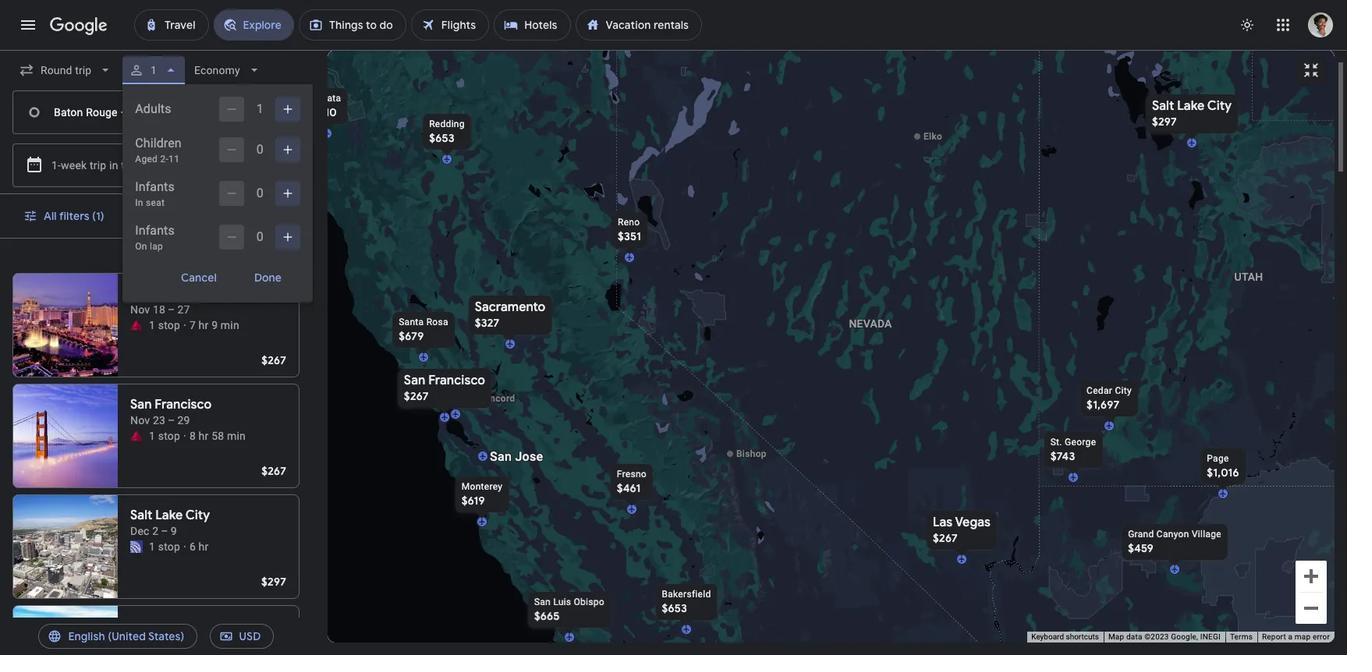 Task type: vqa. For each thing, say whether or not it's contained in the screenshot.


Task type: describe. For each thing, give the bounding box(es) containing it.
english (united states)
[[68, 630, 185, 644]]

san for san luis obispo
[[534, 597, 551, 608]]

$665
[[534, 609, 560, 623]]

·
[[120, 106, 124, 118]]

salt for salt lake city dec 2 – 9
[[130, 508, 153, 524]]

las for las vegas nov 18 – 27
[[130, 286, 150, 302]]

done
[[255, 271, 282, 285]]

these
[[224, 252, 248, 263]]

reno $351
[[618, 217, 641, 243]]

san luis obispo $665
[[534, 597, 604, 623]]

$1,697
[[1087, 398, 1120, 412]]

flights only button
[[123, 204, 218, 229]]

dec inside san jose dec 2 – 8
[[130, 636, 149, 648]]

$351
[[618, 229, 641, 243]]

salt lake city dec 2 – 9
[[130, 508, 210, 538]]

next
[[140, 159, 161, 172]]

0 horizontal spatial 267 us dollars text field
[[262, 464, 286, 478]]

min for san francisco
[[227, 430, 246, 442]]

flights
[[132, 209, 167, 223]]

google,
[[1171, 633, 1199, 642]]

utah
[[1235, 271, 1263, 283]]

619 US dollars text field
[[461, 494, 485, 508]]

bakersfield
[[662, 589, 711, 600]]

seat
[[146, 197, 165, 208]]

about these results
[[195, 252, 280, 263]]

all filters (1) button
[[14, 197, 117, 235]]

reno
[[618, 217, 640, 228]]

$267 inside san francisco $267
[[404, 389, 429, 403]]

$1,016
[[1207, 466, 1239, 480]]

infants for infants on lap
[[135, 223, 175, 238]]

fresno $461
[[617, 469, 647, 496]]

terms
[[1231, 633, 1253, 642]]

st. george $743
[[1050, 437, 1096, 464]]

page
[[1207, 453, 1229, 464]]

cedar city $1,697
[[1087, 385, 1132, 412]]

stop for francisco
[[158, 430, 180, 442]]

city for salt lake city $297
[[1207, 98, 1232, 114]]

about
[[195, 252, 221, 263]]

baton rouge · freetown
[[54, 106, 173, 118]]

the
[[121, 159, 137, 172]]

stop for lake
[[158, 541, 180, 553]]

san jose dec 2 – 8
[[130, 619, 182, 648]]

english
[[68, 630, 105, 644]]

1 horizontal spatial 267 us dollars text field
[[933, 531, 958, 545]]

679 US dollars text field
[[398, 329, 424, 343]]

san jose
[[490, 449, 543, 464]]

nov for las
[[130, 304, 150, 316]]

8 hr 58 min
[[190, 430, 246, 442]]

9
[[212, 319, 218, 332]]

327 US dollars text field
[[475, 316, 499, 330]]

1 vertical spatial $297
[[261, 575, 286, 589]]

san for san jose
[[130, 619, 152, 634]]

rouge
[[86, 106, 118, 118]]

aged
[[135, 154, 158, 165]]

english (united states) button
[[39, 618, 197, 655]]

1 for francisco
[[149, 430, 155, 442]]

6 inside button
[[164, 159, 170, 172]]

on
[[135, 241, 147, 252]]

keyboard
[[1032, 633, 1064, 642]]

number of passengers dialog
[[123, 84, 313, 303]]

all filters (1)
[[44, 209, 104, 223]]

redding
[[429, 119, 465, 130]]

page $1,016
[[1207, 453, 1239, 480]]

nevada
[[849, 318, 892, 330]]

only
[[170, 209, 192, 223]]

arcata $610
[[312, 93, 341, 119]]

change appearance image
[[1229, 6, 1266, 44]]

$679
[[398, 329, 424, 343]]

vegas for las vegas nov 18 – 27
[[153, 286, 188, 302]]

report
[[1263, 633, 1287, 642]]

cancel button
[[163, 265, 236, 290]]

6 hr
[[190, 541, 209, 553]]

all
[[44, 209, 57, 223]]

data
[[1127, 633, 1143, 642]]

children aged 2-11
[[135, 136, 182, 165]]

$267 inside las vegas $267
[[933, 531, 958, 545]]

in
[[109, 159, 118, 172]]

map data ©2023 google, inegi
[[1109, 633, 1221, 642]]

cedar
[[1087, 385, 1112, 396]]

las vegas $267
[[933, 515, 991, 545]]

297 US dollars text field
[[1152, 115, 1177, 129]]

1 stop for lake
[[149, 541, 180, 553]]

cancel
[[181, 271, 217, 285]]

2 – 8
[[152, 636, 177, 648]]

none text field inside filters "form"
[[12, 91, 153, 134]]

city for salt lake city dec 2 – 9
[[186, 508, 210, 524]]

1 inside number of passengers dialog
[[257, 101, 264, 116]]

8
[[190, 430, 196, 442]]

las vegas nov 18 – 27
[[130, 286, 190, 316]]

0 for children aged 2-11
[[257, 142, 264, 157]]

1-week trip in the next 6 months button
[[12, 144, 300, 187]]

price button
[[296, 204, 358, 229]]

usd
[[239, 630, 261, 644]]

lake for salt lake city dec 2 – 9
[[155, 508, 183, 524]]

jose for san jose
[[515, 449, 543, 464]]

keyboard shortcuts button
[[1032, 632, 1099, 643]]

267 US dollars text field
[[262, 353, 286, 368]]

bakersfield $653
[[662, 589, 711, 616]]

children
[[135, 136, 182, 151]]

$743
[[1050, 449, 1075, 464]]

luis
[[553, 597, 571, 608]]



Task type: locate. For each thing, give the bounding box(es) containing it.
0 horizontal spatial jose
[[154, 619, 182, 634]]

1 vertical spatial francisco
[[155, 397, 212, 413]]

delta image
[[130, 430, 143, 442]]

delta image
[[130, 319, 143, 332]]

3 1 stop from the top
[[149, 541, 180, 553]]

1 vertical spatial 0
[[257, 186, 264, 201]]

0 vertical spatial dec
[[130, 525, 149, 538]]

6 down salt lake city dec 2 – 9
[[190, 541, 196, 553]]

$653 inside bakersfield $653
[[662, 602, 687, 616]]

2 dec from the top
[[130, 636, 149, 648]]

1 horizontal spatial city
[[1115, 385, 1132, 396]]

1 horizontal spatial 6
[[190, 541, 196, 553]]

1 vertical spatial min
[[227, 430, 246, 442]]

francisco inside san francisco $267
[[428, 373, 485, 389]]

1 vertical spatial dec
[[130, 636, 149, 648]]

1 horizontal spatial jose
[[515, 449, 543, 464]]

flights only
[[132, 209, 192, 223]]

results
[[250, 252, 280, 263]]

1 stop down 2 – 9
[[149, 541, 180, 553]]

lake
[[1177, 98, 1205, 114], [155, 508, 183, 524]]

0 vertical spatial 0
[[257, 142, 264, 157]]

1 vertical spatial $653
[[662, 602, 687, 616]]

las inside las vegas nov 18 – 27
[[130, 286, 150, 302]]

dec left the 2 – 8
[[130, 636, 149, 648]]

1 inside 'popup button'
[[151, 64, 157, 76]]

1 stop down the 18 – 27 at the left
[[149, 319, 180, 332]]

1 vertical spatial salt
[[130, 508, 153, 524]]

18 – 27
[[153, 304, 190, 316]]

grand
[[1128, 529, 1154, 540]]

2 nov from the top
[[130, 414, 150, 427]]

states)
[[148, 630, 185, 644]]

francisco
[[428, 373, 485, 389], [155, 397, 212, 413]]

san inside san luis obispo $665
[[534, 597, 551, 608]]

san inside "san francisco nov 23 – 29"
[[130, 397, 152, 413]]

1697 US dollars text field
[[1087, 398, 1120, 412]]

1 vertical spatial 6
[[190, 541, 196, 553]]

hr
[[199, 319, 209, 332], [199, 430, 209, 442], [199, 541, 209, 553]]

1 horizontal spatial salt
[[1152, 98, 1174, 114]]

min right 9
[[221, 319, 239, 332]]

adults
[[135, 101, 171, 116]]

0 horizontal spatial vegas
[[153, 286, 188, 302]]

canyon
[[1157, 529, 1189, 540]]

sacramento
[[475, 300, 545, 315]]

done button
[[236, 265, 301, 290]]

price
[[305, 209, 332, 223]]

1 stop for vegas
[[149, 319, 180, 332]]

1 horizontal spatial vegas
[[955, 515, 991, 531]]

1 horizontal spatial las
[[933, 515, 953, 531]]

shortcuts
[[1066, 633, 1099, 642]]

francisco inside "san francisco nov 23 – 29"
[[155, 397, 212, 413]]

in
[[135, 197, 143, 208]]

2 1 stop from the top
[[149, 430, 180, 442]]

6
[[164, 159, 170, 172], [190, 541, 196, 553]]

1
[[151, 64, 157, 76], [257, 101, 264, 116], [149, 319, 155, 332], [149, 430, 155, 442], [149, 541, 155, 553]]

nov inside las vegas nov 18 – 27
[[130, 304, 150, 316]]

0 vertical spatial hr
[[199, 319, 209, 332]]

nov up delta image
[[130, 414, 150, 427]]

1 vertical spatial stop
[[158, 430, 180, 442]]

stop down 2 – 9
[[158, 541, 180, 553]]

hr right 7
[[199, 319, 209, 332]]

0 horizontal spatial lake
[[155, 508, 183, 524]]

0 vertical spatial las
[[130, 286, 150, 302]]

dec
[[130, 525, 149, 538], [130, 636, 149, 648]]

0 vertical spatial jose
[[515, 449, 543, 464]]

map region
[[150, 0, 1348, 655]]

francisco up 23 – 29
[[155, 397, 212, 413]]

1 horizontal spatial lake
[[1177, 98, 1205, 114]]

redding $653
[[429, 119, 465, 145]]

2-
[[160, 154, 169, 165]]

las inside las vegas $267
[[933, 515, 953, 531]]

$297 inside the salt lake city $297
[[1152, 115, 1177, 129]]

1016 US dollars text field
[[1207, 466, 1239, 480]]

0 vertical spatial francisco
[[428, 373, 485, 389]]

san
[[404, 373, 425, 389], [130, 397, 152, 413], [490, 449, 512, 464], [534, 597, 551, 608], [130, 619, 152, 634]]

hr down salt lake city dec 2 – 9
[[199, 541, 209, 553]]

fresno
[[617, 469, 647, 480]]

351 US dollars text field
[[618, 229, 641, 243]]

stop down the 18 – 27 at the left
[[158, 319, 180, 332]]

3 0 from the top
[[257, 229, 264, 244]]

0 horizontal spatial city
[[186, 508, 210, 524]]

stop down 23 – 29
[[158, 430, 180, 442]]

$459
[[1128, 542, 1154, 556]]

1 vertical spatial las
[[933, 515, 953, 531]]

2 vertical spatial city
[[186, 508, 210, 524]]

2 stop from the top
[[158, 430, 180, 442]]

santa rosa $679
[[398, 317, 448, 343]]

las
[[130, 286, 150, 302], [933, 515, 953, 531]]

3 stop from the top
[[158, 541, 180, 553]]

2 horizontal spatial city
[[1207, 98, 1232, 114]]

$653 inside the redding $653
[[429, 131, 454, 145]]

743 US dollars text field
[[1050, 449, 1075, 464]]

2 – 9
[[152, 525, 177, 538]]

dec inside salt lake city dec 2 – 9
[[130, 525, 149, 538]]

months
[[173, 159, 211, 172]]

267 US dollars text field
[[404, 389, 429, 403]]

sacramento $327
[[475, 300, 545, 330]]

francisco for san francisco $267
[[428, 373, 485, 389]]

lake for salt lake city $297
[[1177, 98, 1205, 114]]

1 right "united" icon
[[149, 541, 155, 553]]

1 vertical spatial city
[[1115, 385, 1132, 396]]

None field
[[12, 56, 120, 84], [188, 56, 268, 84], [12, 56, 120, 84], [188, 56, 268, 84]]

nov for san
[[130, 414, 150, 427]]

1 infants from the top
[[135, 179, 175, 194]]

grand canyon village $459
[[1128, 529, 1222, 556]]

1 vertical spatial nov
[[130, 414, 150, 427]]

las for las vegas $267
[[933, 515, 953, 531]]

vegas inside las vegas $267
[[955, 515, 991, 531]]

461 US dollars text field
[[617, 481, 641, 496]]

jose for san jose dec 2 – 8
[[154, 619, 182, 634]]

$653 down "bakersfield"
[[662, 602, 687, 616]]

0 vertical spatial 653 us dollars text field
[[429, 131, 454, 145]]

1 vertical spatial lake
[[155, 508, 183, 524]]

1 vertical spatial jose
[[154, 619, 182, 634]]

0 vertical spatial vegas
[[153, 286, 188, 302]]

1-
[[52, 159, 61, 172]]

(united
[[108, 630, 146, 644]]

francisco for san francisco nov 23 – 29
[[155, 397, 212, 413]]

loading results progress bar
[[0, 50, 1348, 53]]

1 dec from the top
[[130, 525, 149, 538]]

rosa
[[426, 317, 448, 328]]

filters form
[[0, 50, 313, 303]]

1 left 610 us dollars text box
[[257, 101, 264, 116]]

arcata
[[312, 93, 341, 104]]

1 stop for francisco
[[149, 430, 180, 442]]

infants on lap
[[135, 223, 175, 252]]

1 for lake
[[149, 541, 155, 553]]

0 horizontal spatial 653 us dollars text field
[[429, 131, 454, 145]]

monterey
[[461, 481, 502, 492]]

2 vertical spatial 0
[[257, 229, 264, 244]]

653 us dollars text field for redding $653
[[429, 131, 454, 145]]

lake inside salt lake city dec 2 – 9
[[155, 508, 183, 524]]

$619
[[461, 494, 485, 508]]

1 for vegas
[[149, 319, 155, 332]]

1 vertical spatial 1 stop
[[149, 430, 180, 442]]

nov
[[130, 304, 150, 316], [130, 414, 150, 427]]

united image
[[130, 541, 143, 553]]

1 1 stop from the top
[[149, 319, 180, 332]]

hr for las vegas
[[199, 319, 209, 332]]

None text field
[[12, 91, 153, 134]]

san inside san francisco $267
[[404, 373, 425, 389]]

san inside san jose dec 2 – 8
[[130, 619, 152, 634]]

0 vertical spatial salt
[[1152, 98, 1174, 114]]

3 hr from the top
[[199, 541, 209, 553]]

dec up "united" icon
[[130, 525, 149, 538]]

267 US dollars text field
[[262, 464, 286, 478], [933, 531, 958, 545]]

1 hr from the top
[[199, 319, 209, 332]]

653 us dollars text field down "bakersfield"
[[662, 602, 687, 616]]

©2023
[[1145, 633, 1169, 642]]

0 horizontal spatial salt
[[130, 508, 153, 524]]

$610
[[312, 105, 337, 119]]

san for san francisco
[[404, 373, 425, 389]]

1 vertical spatial 267 us dollars text field
[[933, 531, 958, 545]]

0 vertical spatial stop
[[158, 319, 180, 332]]

1 vertical spatial hr
[[199, 430, 209, 442]]

653 US dollars text field
[[429, 131, 454, 145], [662, 602, 687, 616]]

keyboard shortcuts
[[1032, 633, 1099, 642]]

1 stop from the top
[[158, 319, 180, 332]]

usd button
[[210, 618, 274, 655]]

1 horizontal spatial $297
[[1152, 115, 1177, 129]]

vegas inside las vegas nov 18 – 27
[[153, 286, 188, 302]]

hr for san francisco
[[199, 430, 209, 442]]

jose inside san jose dec 2 – 8
[[154, 619, 182, 634]]

salt inside the salt lake city $297
[[1152, 98, 1174, 114]]

map
[[1295, 633, 1311, 642]]

0 horizontal spatial $653
[[429, 131, 454, 145]]

jose down concord
[[515, 449, 543, 464]]

0 horizontal spatial $297
[[261, 575, 286, 589]]

obispo
[[574, 597, 604, 608]]

report a map error
[[1263, 633, 1330, 642]]

2 hr from the top
[[199, 430, 209, 442]]

salt up 2 – 9
[[130, 508, 153, 524]]

salt inside salt lake city dec 2 – 9
[[130, 508, 153, 524]]

week
[[61, 159, 87, 172]]

nov up delta icon
[[130, 304, 150, 316]]

infants for infants in seat
[[135, 179, 175, 194]]

2 0 from the top
[[257, 186, 264, 201]]

653 us dollars text field down redding
[[429, 131, 454, 145]]

665 US dollars text field
[[534, 609, 560, 623]]

0 horizontal spatial francisco
[[155, 397, 212, 413]]

$653 for bakersfield $653
[[662, 602, 687, 616]]

city inside cedar city $1,697
[[1115, 385, 1132, 396]]

$653 down redding
[[429, 131, 454, 145]]

filters
[[59, 209, 89, 223]]

report a map error link
[[1263, 633, 1330, 642]]

lap
[[150, 241, 163, 252]]

infants up seat
[[135, 179, 175, 194]]

0 vertical spatial 267 us dollars text field
[[262, 464, 286, 478]]

0 for infants on lap
[[257, 229, 264, 244]]

stop
[[158, 319, 180, 332], [158, 430, 180, 442], [158, 541, 180, 553]]

jose up the 2 – 8
[[154, 619, 182, 634]]

2 vertical spatial stop
[[158, 541, 180, 553]]

1 up adults at the top
[[151, 64, 157, 76]]

58
[[212, 430, 224, 442]]

1 vertical spatial 653 us dollars text field
[[662, 602, 687, 616]]

vegas
[[153, 286, 188, 302], [955, 515, 991, 531]]

1 right delta image
[[149, 430, 155, 442]]

terms link
[[1231, 633, 1253, 642]]

7 hr 9 min
[[190, 319, 239, 332]]

error
[[1313, 633, 1330, 642]]

0 for infants in seat
[[257, 186, 264, 201]]

stop for vegas
[[158, 319, 180, 332]]

min for las vegas
[[221, 319, 239, 332]]

infants up the lap
[[135, 223, 175, 238]]

0 horizontal spatial 6
[[164, 159, 170, 172]]

0 vertical spatial 1 stop
[[149, 319, 180, 332]]

1 0 from the top
[[257, 142, 264, 157]]

elko
[[924, 131, 942, 142]]

0 vertical spatial lake
[[1177, 98, 1205, 114]]

1 stop down 23 – 29
[[149, 430, 180, 442]]

11
[[169, 154, 180, 165]]

view smaller map image
[[1302, 61, 1321, 80]]

san francisco nov 23 – 29
[[130, 397, 212, 427]]

1 right delta icon
[[149, 319, 155, 332]]

main menu image
[[19, 16, 37, 34]]

city inside salt lake city dec 2 – 9
[[186, 508, 210, 524]]

1 vertical spatial infants
[[135, 223, 175, 238]]

1 vertical spatial vegas
[[955, 515, 991, 531]]

1 horizontal spatial 653 us dollars text field
[[662, 602, 687, 616]]

vegas for las vegas $267
[[955, 515, 991, 531]]

nov inside "san francisco nov 23 – 29"
[[130, 414, 150, 427]]

$653 for redding $653
[[429, 131, 454, 145]]

city inside the salt lake city $297
[[1207, 98, 1232, 114]]

610 US dollars text field
[[312, 105, 337, 119]]

lake inside the salt lake city $297
[[1177, 98, 1205, 114]]

0 vertical spatial $297
[[1152, 115, 1177, 129]]

1 nov from the top
[[130, 304, 150, 316]]

francisco up $267 text box
[[428, 373, 485, 389]]

0 horizontal spatial las
[[130, 286, 150, 302]]

george
[[1065, 437, 1096, 448]]

st.
[[1050, 437, 1062, 448]]

0 vertical spatial city
[[1207, 98, 1232, 114]]

freetown
[[126, 106, 173, 118]]

2 infants from the top
[[135, 223, 175, 238]]

san francisco $267
[[404, 373, 485, 403]]

23 – 29
[[153, 414, 190, 427]]

hr right 8
[[199, 430, 209, 442]]

santa
[[398, 317, 424, 328]]

2 vertical spatial 1 stop
[[149, 541, 180, 553]]

salt up $297 text field
[[1152, 98, 1174, 114]]

459 US dollars text field
[[1128, 542, 1154, 556]]

min right 58
[[227, 430, 246, 442]]

jose inside map region
[[515, 449, 543, 464]]

1 horizontal spatial francisco
[[428, 373, 485, 389]]

2 vertical spatial hr
[[199, 541, 209, 553]]

1 horizontal spatial $653
[[662, 602, 687, 616]]

hr for salt lake city
[[199, 541, 209, 553]]

city
[[1207, 98, 1232, 114], [1115, 385, 1132, 396], [186, 508, 210, 524]]

0 vertical spatial nov
[[130, 304, 150, 316]]

village
[[1192, 529, 1222, 540]]

0 vertical spatial infants
[[135, 179, 175, 194]]

(1)
[[92, 209, 104, 223]]

0 vertical spatial min
[[221, 319, 239, 332]]

map
[[1109, 633, 1125, 642]]

salt for salt lake city $297
[[1152, 98, 1174, 114]]

297 US dollars text field
[[261, 575, 286, 589]]

6 right next
[[164, 159, 170, 172]]

0 vertical spatial $653
[[429, 131, 454, 145]]

653 us dollars text field for bakersfield $653
[[662, 602, 687, 616]]

0 vertical spatial 6
[[164, 159, 170, 172]]



